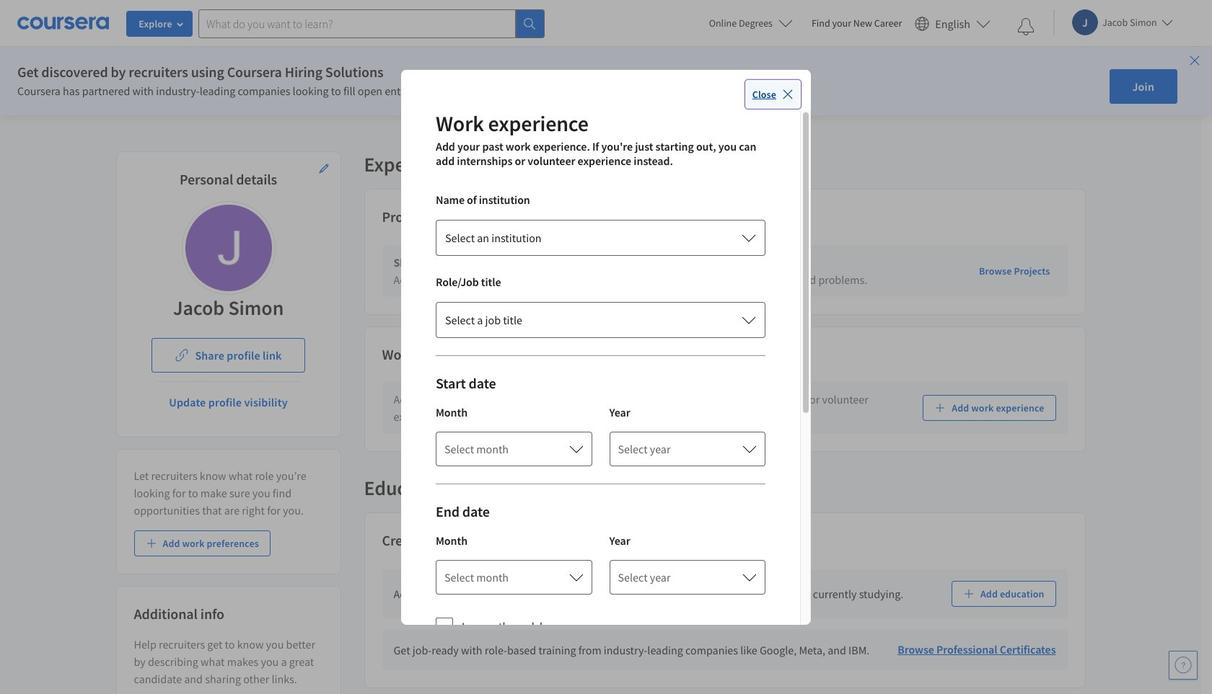 Task type: describe. For each thing, give the bounding box(es) containing it.
information about credentials section image
[[458, 537, 470, 548]]



Task type: locate. For each thing, give the bounding box(es) containing it.
None search field
[[198, 9, 545, 38]]

information about the projects section image
[[438, 212, 449, 224]]

edit personal details. image
[[318, 163, 329, 175]]

help center image
[[1175, 657, 1192, 675]]

profile photo image
[[185, 205, 272, 292]]

None button
[[436, 220, 766, 256], [436, 302, 766, 338], [436, 220, 766, 256], [436, 302, 766, 338]]

dialog
[[401, 69, 811, 695]]

coursera image
[[17, 12, 109, 35]]



Task type: vqa. For each thing, say whether or not it's contained in the screenshot.
Scatterplots,
no



